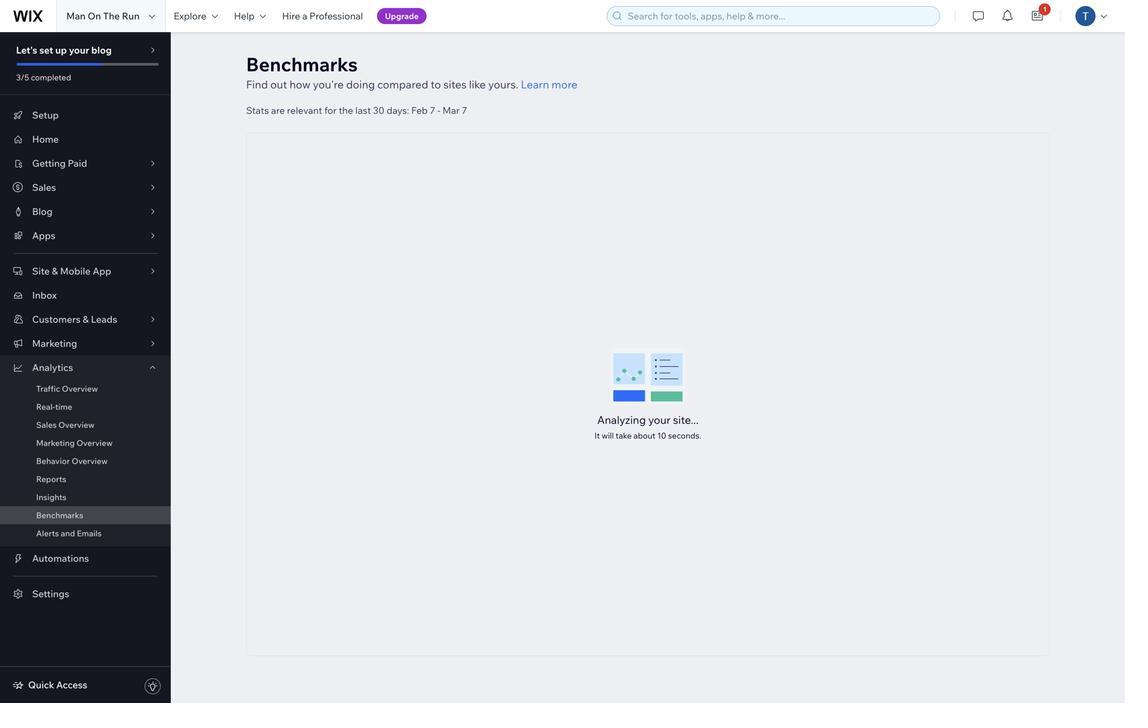 Task type: vqa. For each thing, say whether or not it's contained in the screenshot.
No domain Connect's Connect link
no



Task type: locate. For each thing, give the bounding box(es) containing it.
upgrade button
[[377, 8, 427, 24]]

quick access button
[[12, 679, 87, 691]]

1 horizontal spatial &
[[83, 314, 89, 325]]

days:
[[387, 105, 409, 116]]

setup
[[32, 109, 59, 121]]

0 vertical spatial sales
[[32, 182, 56, 193]]

customers & leads button
[[0, 308, 171, 332]]

1 vertical spatial sales
[[36, 420, 57, 430]]

help
[[234, 10, 255, 22]]

benchmarks
[[246, 53, 358, 76], [36, 511, 83, 521]]

7
[[430, 105, 436, 116], [462, 105, 468, 116]]

sales for sales
[[32, 182, 56, 193]]

on
[[88, 10, 101, 22]]

overview for behavior overview
[[72, 456, 108, 466]]

site...
[[673, 413, 699, 427]]

blog
[[32, 206, 53, 217]]

leads
[[91, 314, 117, 325]]

reports link
[[0, 470, 171, 488]]

and
[[61, 529, 75, 539]]

time
[[55, 402, 72, 412]]

sales
[[32, 182, 56, 193], [36, 420, 57, 430]]

1 horizontal spatial benchmarks
[[246, 53, 358, 76]]

inbox link
[[0, 283, 171, 308]]

sales inside dropdown button
[[32, 182, 56, 193]]

overview up reports link
[[72, 456, 108, 466]]

&
[[52, 265, 58, 277], [83, 314, 89, 325]]

marketing button
[[0, 332, 171, 356]]

home
[[32, 133, 59, 145]]

apps
[[32, 230, 55, 242]]

getting paid button
[[0, 151, 171, 176]]

automations
[[32, 553, 89, 565]]

0 vertical spatial &
[[52, 265, 58, 277]]

marketing up "behavior"
[[36, 438, 75, 448]]

marketing for marketing
[[32, 338, 77, 349]]

paid
[[68, 157, 87, 169]]

1 vertical spatial your
[[649, 413, 671, 427]]

you're
[[313, 78, 344, 91]]

behavior overview link
[[0, 452, 171, 470]]

completed
[[31, 72, 71, 82]]

marketing down customers
[[32, 338, 77, 349]]

sales for sales overview
[[36, 420, 57, 430]]

quick access
[[28, 679, 87, 691]]

benchmarks link
[[0, 507, 171, 525]]

analyzing
[[598, 413, 646, 427]]

doing
[[346, 78, 375, 91]]

0 horizontal spatial &
[[52, 265, 58, 277]]

overview up behavior overview link
[[77, 438, 113, 448]]

1 horizontal spatial 7
[[462, 105, 468, 116]]

your up the 10
[[649, 413, 671, 427]]

to
[[431, 78, 441, 91]]

marketing inside dropdown button
[[32, 338, 77, 349]]

0 horizontal spatial 7
[[430, 105, 436, 116]]

your inside analyzing your site... it will take about 10 seconds.
[[649, 413, 671, 427]]

settings
[[32, 588, 69, 600]]

home link
[[0, 127, 171, 151]]

1 vertical spatial &
[[83, 314, 89, 325]]

1 vertical spatial marketing
[[36, 438, 75, 448]]

out
[[270, 78, 287, 91]]

sales button
[[0, 176, 171, 200]]

overview for sales overview
[[58, 420, 95, 430]]

& left leads on the top of page
[[83, 314, 89, 325]]

professional
[[310, 10, 363, 22]]

marketing
[[32, 338, 77, 349], [36, 438, 75, 448]]

mar
[[443, 105, 460, 116]]

sidebar element
[[0, 32, 171, 704]]

benchmarks up how
[[246, 53, 358, 76]]

hire a professional link
[[274, 0, 371, 32]]

it
[[595, 431, 600, 441]]

sales down the real-
[[36, 420, 57, 430]]

your right up
[[69, 44, 89, 56]]

0 vertical spatial your
[[69, 44, 89, 56]]

find out how you're doing compared to sites like yours. learn more
[[246, 78, 578, 91]]

man on the run
[[66, 10, 140, 22]]

0 vertical spatial marketing
[[32, 338, 77, 349]]

app
[[93, 265, 111, 277]]

3/5
[[16, 72, 29, 82]]

alerts and emails
[[36, 529, 102, 539]]

7 left -
[[430, 105, 436, 116]]

traffic
[[36, 384, 60, 394]]

0 horizontal spatial your
[[69, 44, 89, 56]]

1 vertical spatial benchmarks
[[36, 511, 83, 521]]

0 horizontal spatial benchmarks
[[36, 511, 83, 521]]

7 right mar
[[462, 105, 468, 116]]

take
[[616, 431, 632, 441]]

traffic overview link
[[0, 380, 171, 398]]

up
[[55, 44, 67, 56]]

real-
[[36, 402, 55, 412]]

man
[[66, 10, 86, 22]]

how
[[290, 78, 311, 91]]

overview up marketing overview
[[58, 420, 95, 430]]

overview
[[62, 384, 98, 394], [58, 420, 95, 430], [77, 438, 113, 448], [72, 456, 108, 466]]

1 horizontal spatial your
[[649, 413, 671, 427]]

the
[[103, 10, 120, 22]]

overview up the real-time link
[[62, 384, 98, 394]]

quick
[[28, 679, 54, 691]]

3/5 completed
[[16, 72, 71, 82]]

more
[[552, 78, 578, 91]]

sales overview
[[36, 420, 95, 430]]

benchmarks up and
[[36, 511, 83, 521]]

& for site
[[52, 265, 58, 277]]

sales up blog
[[32, 182, 56, 193]]

site
[[32, 265, 50, 277]]

let's set up your blog
[[16, 44, 112, 56]]

sites
[[444, 78, 467, 91]]

& right site
[[52, 265, 58, 277]]

-
[[438, 105, 441, 116]]



Task type: describe. For each thing, give the bounding box(es) containing it.
hire a professional
[[282, 10, 363, 22]]

& for customers
[[83, 314, 89, 325]]

apps button
[[0, 224, 171, 248]]

getting
[[32, 157, 66, 169]]

blog button
[[0, 200, 171, 224]]

settings link
[[0, 582, 171, 606]]

automations link
[[0, 547, 171, 571]]

overview for traffic overview
[[62, 384, 98, 394]]

loading image
[[611, 348, 686, 405]]

marketing for marketing overview
[[36, 438, 75, 448]]

10
[[658, 431, 667, 441]]

are
[[271, 105, 285, 116]]

last
[[356, 105, 371, 116]]

help button
[[226, 0, 274, 32]]

hire
[[282, 10, 300, 22]]

find
[[246, 78, 268, 91]]

insights
[[36, 492, 66, 503]]

stats are relevant for the last 30 days: feb 7 - mar 7
[[246, 105, 468, 116]]

explore
[[174, 10, 207, 22]]

2 7 from the left
[[462, 105, 468, 116]]

behavior overview
[[36, 456, 108, 466]]

1 button
[[1023, 0, 1053, 32]]

emails
[[77, 529, 102, 539]]

sales overview link
[[0, 416, 171, 434]]

Search for tools, apps, help & more... field
[[624, 7, 936, 25]]

about
[[634, 431, 656, 441]]

reports
[[36, 474, 66, 484]]

for
[[325, 105, 337, 116]]

1 7 from the left
[[430, 105, 436, 116]]

benchmarks inside 'link'
[[36, 511, 83, 521]]

blog
[[91, 44, 112, 56]]

learn more link
[[521, 76, 578, 92]]

site & mobile app button
[[0, 259, 171, 283]]

analytics
[[32, 362, 73, 374]]

customers & leads
[[32, 314, 117, 325]]

real-time link
[[0, 398, 171, 416]]

site & mobile app
[[32, 265, 111, 277]]

seconds.
[[668, 431, 702, 441]]

the
[[339, 105, 353, 116]]

inbox
[[32, 289, 57, 301]]

0 vertical spatial benchmarks
[[246, 53, 358, 76]]

alerts
[[36, 529, 59, 539]]

run
[[122, 10, 140, 22]]

getting paid
[[32, 157, 87, 169]]

marketing overview
[[36, 438, 113, 448]]

traffic overview
[[36, 384, 98, 394]]

1
[[1044, 5, 1047, 13]]

behavior
[[36, 456, 70, 466]]

stats
[[246, 105, 269, 116]]

compared
[[378, 78, 429, 91]]

like
[[469, 78, 486, 91]]

real-time
[[36, 402, 72, 412]]

access
[[56, 679, 87, 691]]

setup link
[[0, 103, 171, 127]]

upgrade
[[385, 11, 419, 21]]

learn
[[521, 78, 549, 91]]

30
[[373, 105, 385, 116]]

yours.
[[489, 78, 519, 91]]

set
[[39, 44, 53, 56]]

overview for marketing overview
[[77, 438, 113, 448]]

insights link
[[0, 488, 171, 507]]

your inside sidebar element
[[69, 44, 89, 56]]

feb
[[411, 105, 428, 116]]

mobile
[[60, 265, 91, 277]]

customers
[[32, 314, 81, 325]]

alerts and emails link
[[0, 525, 171, 543]]

analyzing your site... it will take about 10 seconds.
[[595, 413, 702, 441]]

marketing overview link
[[0, 434, 171, 452]]

let's
[[16, 44, 37, 56]]

analytics button
[[0, 356, 171, 380]]



